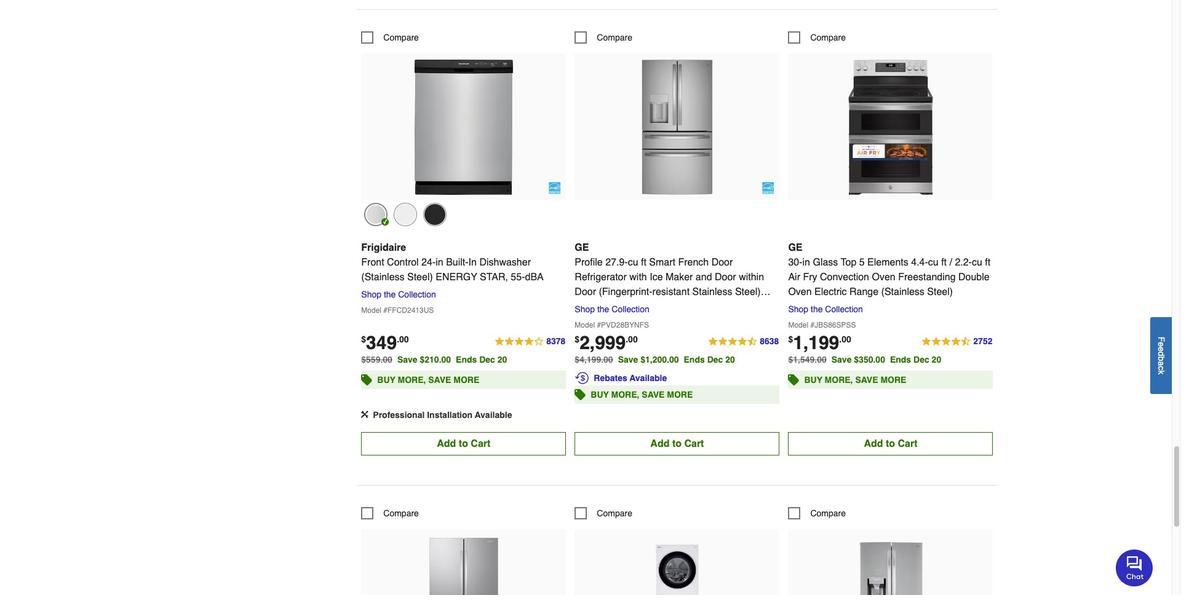 Task type: vqa. For each thing, say whether or not it's contained in the screenshot.
Fry
yes



Task type: locate. For each thing, give the bounding box(es) containing it.
1 horizontal spatial add to cart button
[[575, 433, 780, 456]]

1 horizontal spatial .00
[[626, 335, 638, 344]]

1 horizontal spatial shop the collection
[[575, 304, 650, 314]]

1 ends dec 20 element from the left
[[456, 355, 512, 365]]

1 vertical spatial energy
[[575, 301, 617, 312]]

tag filled image down rebates icon
[[575, 386, 586, 404]]

oven down elements at the top right of the page
[[873, 272, 896, 283]]

2 horizontal spatial shop
[[789, 304, 809, 314]]

0 horizontal spatial add
[[437, 439, 456, 450]]

shop the collection link up model # ffcd2413us
[[362, 290, 441, 300]]

0 horizontal spatial 4.5 stars image
[[708, 335, 780, 349]]

3 ends from the left
[[891, 355, 912, 365]]

1 horizontal spatial $
[[575, 335, 580, 344]]

0 horizontal spatial shop the collection
[[362, 290, 436, 300]]

e up d
[[1157, 342, 1167, 347]]

oven down the air at the top of page
[[789, 287, 812, 298]]

1 horizontal spatial dec
[[708, 355, 724, 365]]

2 horizontal spatial cart
[[898, 439, 918, 450]]

0 horizontal spatial the
[[384, 290, 396, 300]]

dec down 8638 button
[[708, 355, 724, 365]]

1 horizontal spatial #
[[597, 321, 601, 330]]

oven
[[873, 272, 896, 283], [789, 287, 812, 298]]

2 horizontal spatial shop the collection
[[789, 304, 864, 314]]

1 horizontal spatial (stainless
[[882, 287, 925, 298]]

e
[[1157, 342, 1167, 347], [1157, 347, 1167, 352]]

dishwasher
[[480, 257, 531, 268]]

.00 inside $ 1,199 .00
[[840, 335, 852, 344]]

1 $ from the left
[[362, 335, 366, 344]]

freestanding
[[899, 272, 956, 283]]

0 horizontal spatial 20
[[498, 355, 507, 365]]

ends dec 20 element down the 2752 button
[[891, 355, 947, 365]]

ffcd2413us
[[388, 306, 434, 315]]

1 horizontal spatial energy star qualified image
[[763, 182, 775, 194]]

more down rebates available button
[[667, 390, 693, 400]]

in left built- on the left top of the page
[[436, 257, 444, 268]]

save down rebates available
[[642, 390, 665, 400]]

0 horizontal spatial (stainless
[[362, 272, 405, 283]]

2 horizontal spatial ends dec 20 element
[[891, 355, 947, 365]]

available right installation
[[475, 410, 512, 420]]

ge up 30-
[[789, 242, 803, 253]]

$1,549.00 save $350.00 ends dec 20
[[789, 355, 942, 365]]

energy inside frigidaire front control 24-in built-in dishwasher (stainless steel) energy star, 55-dba
[[436, 272, 477, 283]]

1 horizontal spatial add to cart
[[651, 439, 704, 450]]

shop the collection link up the model # pvd28bynfs on the bottom of the page
[[575, 304, 655, 314]]

shop up model # ffcd2413us
[[362, 290, 382, 300]]

3 to from the left
[[886, 439, 896, 450]]

shop the collection link up model # jbs86spss
[[789, 304, 868, 314]]

1 20 from the left
[[498, 355, 507, 365]]

lg craft ice smart wifi enabled 27.8-cu ft 4-door smart french door refrigerator with dual ice maker (fingerprint resistant) energy star image
[[824, 536, 959, 596]]

energy down built- on the left top of the page
[[436, 272, 477, 283]]

5001643759 element
[[575, 508, 633, 520]]

collection up ffcd2413us
[[398, 290, 436, 300]]

cu up freestanding in the right of the page
[[929, 257, 939, 268]]

2,999
[[580, 332, 626, 354]]

0 horizontal spatial ends dec 20 element
[[456, 355, 512, 365]]

3 20 from the left
[[932, 355, 942, 365]]

3 add to cart from the left
[[865, 439, 918, 450]]

ge inside ge 30-in glass top 5 elements 4.4-cu ft / 2.2-cu ft air fry convection oven freestanding double oven electric range (stainless steel)
[[789, 242, 803, 253]]

buy
[[378, 375, 396, 385], [805, 375, 823, 385], [591, 390, 609, 400]]

$ up $559.00
[[362, 335, 366, 344]]

f e e d b a c k
[[1157, 337, 1167, 375]]

ends up rebates available button
[[684, 355, 705, 365]]

1 horizontal spatial cu
[[929, 257, 939, 268]]

4.5 stars image for 1,199
[[922, 335, 994, 349]]

ends dec 20 element
[[456, 355, 512, 365], [684, 355, 740, 365], [891, 355, 947, 365]]

compare
[[384, 32, 419, 42], [597, 32, 633, 42], [811, 32, 846, 42], [384, 509, 419, 519], [597, 509, 633, 519], [811, 509, 846, 519]]

2 horizontal spatial add
[[865, 439, 884, 450]]

buy more, save more down '$559.00 save $210.00 ends dec 20'
[[378, 375, 480, 385]]

actual price $1,199.00 element
[[789, 332, 852, 354]]

professional installation available
[[373, 410, 512, 420]]

2 horizontal spatial more
[[881, 375, 907, 385]]

(stainless
[[362, 272, 405, 283], [882, 287, 925, 298]]

1 horizontal spatial available
[[630, 373, 667, 383]]

2 horizontal spatial ft
[[986, 257, 991, 268]]

shop up the model # pvd28bynfs on the bottom of the page
[[575, 304, 595, 314]]

.00 down pvd28bynfs
[[626, 335, 638, 344]]

0 horizontal spatial energy star qualified image
[[549, 182, 562, 194]]

2 add from the left
[[651, 439, 670, 450]]

ends right $210.00
[[456, 355, 477, 365]]

2 in from the left
[[803, 257, 811, 268]]

electric
[[815, 287, 847, 298]]

1 horizontal spatial ge
[[789, 242, 803, 253]]

steel)
[[407, 272, 433, 283], [736, 287, 761, 298], [928, 287, 954, 298]]

in up fry
[[803, 257, 811, 268]]

20
[[498, 355, 507, 365], [726, 355, 735, 365], [932, 355, 942, 365]]

0 horizontal spatial more
[[454, 375, 480, 385]]

0 horizontal spatial steel)
[[407, 272, 433, 283]]

2752 button
[[922, 335, 994, 349]]

tag filled image down $559.00
[[362, 372, 373, 389]]

0 vertical spatial energy
[[436, 272, 477, 283]]

model # ffcd2413us
[[362, 306, 434, 315]]

white image
[[394, 203, 418, 226]]

and
[[696, 272, 713, 283]]

ends dec 20 element right $210.00
[[456, 355, 512, 365]]

shop the collection link for in
[[789, 304, 868, 314]]

$559.00 save $210.00 ends dec 20
[[362, 355, 507, 365]]

4.5 stars image containing 2752
[[922, 335, 994, 349]]

collection for glass
[[826, 304, 864, 314]]

steel) down freestanding in the right of the page
[[928, 287, 954, 298]]

compare inside the 1001161398 element
[[597, 32, 633, 42]]

e up b
[[1157, 347, 1167, 352]]

2 horizontal spatial $
[[789, 335, 794, 344]]

0 horizontal spatial model
[[362, 306, 382, 315]]

compare inside 1002647524 element
[[811, 32, 846, 42]]

.00
[[397, 335, 409, 344], [626, 335, 638, 344], [840, 335, 852, 344]]

# up 1,199
[[811, 321, 815, 330]]

savings save $210.00 element
[[398, 355, 512, 365]]

1 ends from the left
[[456, 355, 477, 365]]

energy star qualified image
[[549, 182, 562, 194], [763, 182, 775, 194]]

shop the collection up model # ffcd2413us
[[362, 290, 436, 300]]

0 horizontal spatial shop the collection link
[[362, 290, 441, 300]]

2 ends from the left
[[684, 355, 705, 365]]

save
[[398, 355, 418, 365], [618, 355, 639, 365], [832, 355, 852, 365], [429, 375, 451, 385], [856, 375, 879, 385], [642, 390, 665, 400]]

.00 inside $ 2,999 .00
[[626, 335, 638, 344]]

available
[[630, 373, 667, 383], [475, 410, 512, 420]]

door down refrigerator
[[575, 287, 597, 298]]

5014118855 element
[[789, 508, 846, 520]]

$
[[362, 335, 366, 344], [575, 335, 580, 344], [789, 335, 794, 344]]

0 horizontal spatial collection
[[398, 290, 436, 300]]

1 horizontal spatial ends
[[684, 355, 705, 365]]

3 add from the left
[[865, 439, 884, 450]]

# for front control 24-in built-in dishwasher (stainless steel) energy star, 55-dba
[[384, 306, 388, 315]]

energy star qualified image for geprofile 27.9-cu ft smart french door refrigerator with ice maker and door within door (fingerprint-resistant stainless steel) energy star element
[[763, 182, 775, 194]]

0 horizontal spatial ft
[[641, 257, 647, 268]]

buy more, save more for 349
[[378, 375, 480, 385]]

add to cart button
[[362, 433, 567, 456], [575, 433, 780, 456], [789, 433, 994, 456]]

3 dec from the left
[[914, 355, 930, 365]]

(stainless down freestanding in the right of the page
[[882, 287, 925, 298]]

#
[[384, 306, 388, 315], [597, 321, 601, 330], [811, 321, 815, 330]]

$ inside $ 2,999 .00
[[575, 335, 580, 344]]

ft left /
[[942, 257, 947, 268]]

0 horizontal spatial in
[[436, 257, 444, 268]]

1 horizontal spatial add
[[651, 439, 670, 450]]

2 ends dec 20 element from the left
[[684, 355, 740, 365]]

2 horizontal spatial 20
[[932, 355, 942, 365]]

0 vertical spatial door
[[712, 257, 733, 268]]

energy up the model # pvd28bynfs on the bottom of the page
[[575, 301, 617, 312]]

2752
[[974, 336, 993, 346]]

compare inside 1000507507 element
[[384, 32, 419, 42]]

model up 1,199
[[789, 321, 809, 330]]

dec
[[480, 355, 495, 365], [708, 355, 724, 365], [914, 355, 930, 365]]

available down $4,199.00 save $1,200.00 ends dec 20
[[630, 373, 667, 383]]

1 horizontal spatial oven
[[873, 272, 896, 283]]

the up the model # pvd28bynfs on the bottom of the page
[[598, 304, 610, 314]]

cu up with
[[628, 257, 639, 268]]

2 horizontal spatial collection
[[826, 304, 864, 314]]

0 horizontal spatial ends
[[456, 355, 477, 365]]

steel) down within on the top
[[736, 287, 761, 298]]

the for frigidaire front control 24-in built-in dishwasher (stainless steel) energy star, 55-dba
[[384, 290, 396, 300]]

more
[[454, 375, 480, 385], [881, 375, 907, 385], [667, 390, 693, 400]]

cu
[[628, 257, 639, 268], [929, 257, 939, 268], [973, 257, 983, 268]]

$ 1,199 .00
[[789, 332, 852, 354]]

3 add to cart button from the left
[[789, 433, 994, 456]]

1 horizontal spatial in
[[803, 257, 811, 268]]

door up stainless
[[715, 272, 737, 283]]

c
[[1157, 366, 1167, 370]]

0 horizontal spatial more,
[[398, 375, 426, 385]]

tag filled image
[[362, 372, 373, 389], [575, 386, 586, 404]]

in inside ge 30-in glass top 5 elements 4.4-cu ft / 2.2-cu ft air fry convection oven freestanding double oven electric range (stainless steel)
[[803, 257, 811, 268]]

2 dec from the left
[[708, 355, 724, 365]]

steel) inside frigidaire front control 24-in built-in dishwasher (stainless steel) energy star, 55-dba
[[407, 272, 433, 283]]

2 horizontal spatial buy more, save more
[[805, 375, 907, 385]]

more, down rebates available
[[612, 390, 640, 400]]

buy more, save more down rebates available
[[591, 390, 693, 400]]

1 horizontal spatial shop
[[575, 304, 595, 314]]

55-
[[511, 272, 525, 283]]

2 horizontal spatial more,
[[825, 375, 853, 385]]

1 cu from the left
[[628, 257, 639, 268]]

1 horizontal spatial energy
[[575, 301, 617, 312]]

0 horizontal spatial shop
[[362, 290, 382, 300]]

shop up model # jbs86spss
[[789, 304, 809, 314]]

0 vertical spatial (stainless
[[362, 272, 405, 283]]

more down savings save $350.00 element
[[881, 375, 907, 385]]

dec for 349
[[480, 355, 495, 365]]

$ 349 .00
[[362, 332, 409, 354]]

ft
[[641, 257, 647, 268], [942, 257, 947, 268], [986, 257, 991, 268]]

1 vertical spatial (stainless
[[882, 287, 925, 298]]

1 ge from the left
[[575, 242, 589, 253]]

$ for 349
[[362, 335, 366, 344]]

tag filled image
[[789, 372, 800, 389]]

0 horizontal spatial cart
[[471, 439, 491, 450]]

1 horizontal spatial shop the collection link
[[575, 304, 655, 314]]

was price $4,199.00 element
[[575, 352, 618, 365]]

shop the collection link
[[362, 290, 441, 300], [575, 304, 655, 314], [789, 304, 868, 314]]

collection up the jbs86spss at the right bottom of page
[[826, 304, 864, 314]]

.00 for 2,999
[[626, 335, 638, 344]]

.00 inside $ 349 .00
[[397, 335, 409, 344]]

more, down '$559.00 save $210.00 ends dec 20'
[[398, 375, 426, 385]]

# for profile 27.9-cu ft smart french door refrigerator with ice maker and door within door (fingerprint-resistant stainless steel) energy star
[[597, 321, 601, 330]]

2 add to cart from the left
[[651, 439, 704, 450]]

energy star qualified image inside frigidairefront control 24-in built-in dishwasher (stainless steel) energy star, 55-dba element
[[549, 182, 562, 194]]

french
[[679, 257, 709, 268]]

the up model # ffcd2413us
[[384, 290, 396, 300]]

more, for 1,199
[[825, 375, 853, 385]]

1 horizontal spatial buy
[[591, 390, 609, 400]]

0 horizontal spatial add to cart button
[[362, 433, 567, 456]]

1 vertical spatial available
[[475, 410, 512, 420]]

d
[[1157, 352, 1167, 357]]

buy more, save more
[[378, 375, 480, 385], [805, 375, 907, 385], [591, 390, 693, 400]]

3 $ from the left
[[789, 335, 794, 344]]

buy down $559.00
[[378, 375, 396, 385]]

0 horizontal spatial energy
[[436, 272, 477, 283]]

1 horizontal spatial 20
[[726, 355, 735, 365]]

save down $ 349 .00 on the left
[[398, 355, 418, 365]]

the for ge profile 27.9-cu ft smart french door refrigerator with ice maker and door within door (fingerprint-resistant stainless steel) energy star
[[598, 304, 610, 314]]

collection up pvd28bynfs
[[612, 304, 650, 314]]

ft up with
[[641, 257, 647, 268]]

0 vertical spatial available
[[630, 373, 667, 383]]

2 horizontal spatial ends
[[891, 355, 912, 365]]

shop the collection up the model # pvd28bynfs on the bottom of the page
[[575, 304, 650, 314]]

more for 1,199
[[881, 375, 907, 385]]

$1,549.00
[[789, 355, 827, 365]]

ends for 349
[[456, 355, 477, 365]]

2 horizontal spatial add to cart button
[[789, 433, 994, 456]]

.00 down the jbs86spss at the right bottom of page
[[840, 335, 852, 344]]

shop
[[362, 290, 382, 300], [575, 304, 595, 314], [789, 304, 809, 314]]

# up actual price $349.00 element
[[384, 306, 388, 315]]

$210.00
[[420, 355, 451, 365]]

model up 349
[[362, 306, 382, 315]]

1 vertical spatial oven
[[789, 287, 812, 298]]

(fingerprint-
[[599, 287, 653, 298]]

the
[[384, 290, 396, 300], [598, 304, 610, 314], [811, 304, 823, 314]]

energy star qualified image inside geprofile 27.9-cu ft smart french door refrigerator with ice maker and door within door (fingerprint-resistant stainless steel) energy star element
[[763, 182, 775, 194]]

was price $559.00 element
[[362, 352, 398, 365]]

1002647524 element
[[789, 31, 846, 43]]

1 horizontal spatial ft
[[942, 257, 947, 268]]

more down savings save $210.00 element at left
[[454, 375, 480, 385]]

compare inside 5001643759 element
[[597, 509, 633, 519]]

2 horizontal spatial steel)
[[928, 287, 954, 298]]

.00 down model # ffcd2413us
[[397, 335, 409, 344]]

3 .00 from the left
[[840, 335, 852, 344]]

2 horizontal spatial model
[[789, 321, 809, 330]]

more,
[[398, 375, 426, 385], [825, 375, 853, 385], [612, 390, 640, 400]]

0 horizontal spatial dec
[[480, 355, 495, 365]]

(stainless down the front
[[362, 272, 405, 283]]

0 horizontal spatial #
[[384, 306, 388, 315]]

0 horizontal spatial $
[[362, 335, 366, 344]]

to
[[459, 439, 468, 450], [673, 439, 682, 450], [886, 439, 896, 450]]

$ right 8378
[[575, 335, 580, 344]]

1 dec from the left
[[480, 355, 495, 365]]

door up 'and' on the top right
[[712, 257, 733, 268]]

geprofile 27.9-cu ft smart french door refrigerator with ice maker and door within door (fingerprint-resistant stainless steel) energy star element
[[575, 53, 780, 200]]

8638 button
[[708, 335, 780, 349]]

steel) down 24-
[[407, 272, 433, 283]]

2 cart from the left
[[685, 439, 704, 450]]

1 horizontal spatial steel)
[[736, 287, 761, 298]]

0 horizontal spatial buy more, save more
[[378, 375, 480, 385]]

2 .00 from the left
[[626, 335, 638, 344]]

$ inside $ 349 .00
[[362, 335, 366, 344]]

3 ends dec 20 element from the left
[[891, 355, 947, 365]]

.00 for 1,199
[[840, 335, 852, 344]]

ge
[[575, 242, 589, 253], [789, 242, 803, 253]]

2 horizontal spatial cu
[[973, 257, 983, 268]]

cu inside ge profile 27.9-cu ft smart french door refrigerator with ice maker and door within door (fingerprint-resistant stainless steel) energy star
[[628, 257, 639, 268]]

2 energy star qualified image from the left
[[763, 182, 775, 194]]

buy more, save more down $1,549.00 save $350.00 ends dec 20
[[805, 375, 907, 385]]

0 horizontal spatial to
[[459, 439, 468, 450]]

dec down the 2752 button
[[914, 355, 930, 365]]

more, down $1,549.00 save $350.00 ends dec 20
[[825, 375, 853, 385]]

frigidaire
[[362, 242, 406, 253]]

chat invite button image
[[1117, 550, 1154, 587]]

in inside frigidaire front control 24-in built-in dishwasher (stainless steel) energy star, 55-dba
[[436, 257, 444, 268]]

buy right tag filled image
[[805, 375, 823, 385]]

1 in from the left
[[436, 257, 444, 268]]

20 for 2,999
[[726, 355, 735, 365]]

ge inside ge profile 27.9-cu ft smart french door refrigerator with ice maker and door within door (fingerprint-resistant stainless steel) energy star
[[575, 242, 589, 253]]

2 horizontal spatial add to cart
[[865, 439, 918, 450]]

ge for ge 30-in glass top 5 elements 4.4-cu ft / 2.2-cu ft air fry convection oven freestanding double oven electric range (stainless steel)
[[789, 242, 803, 253]]

ge up profile
[[575, 242, 589, 253]]

# up 2,999
[[597, 321, 601, 330]]

2 cu from the left
[[929, 257, 939, 268]]

0 vertical spatial oven
[[873, 272, 896, 283]]

model # pvd28bynfs
[[575, 321, 649, 330]]

1 horizontal spatial 4.5 stars image
[[922, 335, 994, 349]]

0 horizontal spatial oven
[[789, 287, 812, 298]]

20 down the 2752 button
[[932, 355, 942, 365]]

0 horizontal spatial available
[[475, 410, 512, 420]]

20 for 349
[[498, 355, 507, 365]]

ends dec 20 element for 1,199
[[891, 355, 947, 365]]

shop the collection up model # jbs86spss
[[789, 304, 864, 314]]

save up rebates available
[[618, 355, 639, 365]]

ends dec 20 element down 8638 button
[[684, 355, 740, 365]]

compare inside 5014118855 element
[[811, 509, 846, 519]]

0 horizontal spatial .00
[[397, 335, 409, 344]]

1 add to cart button from the left
[[362, 433, 567, 456]]

ft inside ge profile 27.9-cu ft smart french door refrigerator with ice maker and door within door (fingerprint-resistant stainless steel) energy star
[[641, 257, 647, 268]]

1 horizontal spatial cart
[[685, 439, 704, 450]]

more for 349
[[454, 375, 480, 385]]

2 horizontal spatial the
[[811, 304, 823, 314]]

2 20 from the left
[[726, 355, 735, 365]]

model up 2,999
[[575, 321, 595, 330]]

in
[[436, 257, 444, 268], [803, 257, 811, 268]]

shop for 30-in glass top 5 elements 4.4-cu ft / 2.2-cu ft air fry convection oven freestanding double oven electric range (stainless steel)
[[789, 304, 809, 314]]

0 horizontal spatial add to cart
[[437, 439, 491, 450]]

compare inside the 5014529645 element
[[384, 509, 419, 519]]

2 horizontal spatial shop the collection link
[[789, 304, 868, 314]]

refrigerator
[[575, 272, 627, 283]]

buy down rebates at the right of page
[[591, 390, 609, 400]]

$ right 8638
[[789, 335, 794, 344]]

1 horizontal spatial collection
[[612, 304, 650, 314]]

shop for profile 27.9-cu ft smart french door refrigerator with ice maker and door within door (fingerprint-resistant stainless steel) energy star
[[575, 304, 595, 314]]

0 horizontal spatial cu
[[628, 257, 639, 268]]

.00 for 349
[[397, 335, 409, 344]]

shop the collection link for 27.9-
[[575, 304, 655, 314]]

1 4.5 stars image from the left
[[708, 335, 780, 349]]

model # jbs86spss
[[789, 321, 857, 330]]

range
[[850, 287, 879, 298]]

4.5 stars image containing 8638
[[708, 335, 780, 349]]

1 energy star qualified image from the left
[[549, 182, 562, 194]]

2 $ from the left
[[575, 335, 580, 344]]

0 horizontal spatial ge
[[575, 242, 589, 253]]

dec down 8378 button
[[480, 355, 495, 365]]

8378
[[547, 336, 566, 346]]

model
[[362, 306, 382, 315], [575, 321, 595, 330], [789, 321, 809, 330]]

1 ft from the left
[[641, 257, 647, 268]]

20 down 8638 button
[[726, 355, 735, 365]]

compare for 5014118855 element
[[811, 509, 846, 519]]

$559.00
[[362, 355, 393, 365]]

ft up the double
[[986, 257, 991, 268]]

collection for cu
[[612, 304, 650, 314]]

shop the collection link for control
[[362, 290, 441, 300]]

1 horizontal spatial the
[[598, 304, 610, 314]]

k
[[1157, 370, 1167, 375]]

shop the collection
[[362, 290, 436, 300], [575, 304, 650, 314], [789, 304, 864, 314]]

door
[[712, 257, 733, 268], [715, 272, 737, 283], [575, 287, 597, 298]]

ends
[[456, 355, 477, 365], [684, 355, 705, 365], [891, 355, 912, 365]]

with
[[630, 272, 647, 283]]

4.4-
[[912, 257, 929, 268]]

2 ft from the left
[[942, 257, 947, 268]]

save down $210.00
[[429, 375, 451, 385]]

1 horizontal spatial ends dec 20 element
[[684, 355, 740, 365]]

$ inside $ 1,199 .00
[[789, 335, 794, 344]]

20 down 8378 button
[[498, 355, 507, 365]]

dec for 2,999
[[708, 355, 724, 365]]

2 horizontal spatial #
[[811, 321, 815, 330]]

1 horizontal spatial to
[[673, 439, 682, 450]]

3 cart from the left
[[898, 439, 918, 450]]

air
[[789, 272, 801, 283]]

2 4.5 stars image from the left
[[922, 335, 994, 349]]

cu up the double
[[973, 257, 983, 268]]

1 vertical spatial door
[[715, 272, 737, 283]]

the up model # jbs86spss
[[811, 304, 823, 314]]

2 e from the top
[[1157, 347, 1167, 352]]

4.5 stars image
[[708, 335, 780, 349], [922, 335, 994, 349]]

shop the collection for ge profile 27.9-cu ft smart french door refrigerator with ice maker and door within door (fingerprint-resistant stainless steel) energy star
[[575, 304, 650, 314]]

2 ge from the left
[[789, 242, 803, 253]]

1 .00 from the left
[[397, 335, 409, 344]]

ends right the $350.00
[[891, 355, 912, 365]]

add to cart
[[437, 439, 491, 450], [651, 439, 704, 450], [865, 439, 918, 450]]

1,199
[[794, 332, 840, 354]]

(stainless inside frigidaire front control 24-in built-in dishwasher (stainless steel) energy star, 55-dba
[[362, 272, 405, 283]]

f
[[1157, 337, 1167, 342]]

energy inside ge profile 27.9-cu ft smart french door refrigerator with ice maker and door within door (fingerprint-resistant stainless steel) energy star
[[575, 301, 617, 312]]

1 e from the top
[[1157, 342, 1167, 347]]

2 horizontal spatial .00
[[840, 335, 852, 344]]

shop for front control 24-in built-in dishwasher (stainless steel) energy star, 55-dba
[[362, 290, 382, 300]]

$ for 1,199
[[789, 335, 794, 344]]

0 horizontal spatial buy
[[378, 375, 396, 385]]



Task type: describe. For each thing, give the bounding box(es) containing it.
collection for 24-
[[398, 290, 436, 300]]

professional
[[373, 410, 425, 420]]

ends dec 20 element for 349
[[456, 355, 512, 365]]

1 horizontal spatial more
[[667, 390, 693, 400]]

ice
[[650, 272, 663, 283]]

20 for 1,199
[[932, 355, 942, 365]]

8638
[[760, 336, 780, 346]]

rebates icon image
[[575, 371, 590, 386]]

3 ft from the left
[[986, 257, 991, 268]]

shop the collection for ge 30-in glass top 5 elements 4.4-cu ft / 2.2-cu ft air fry convection oven freestanding double oven electric range (stainless steel)
[[789, 304, 864, 314]]

actual price $349.00 element
[[362, 332, 409, 354]]

compare for the 1001161398 element
[[597, 32, 633, 42]]

$1,200.00
[[641, 355, 679, 365]]

ends for 1,199
[[891, 355, 912, 365]]

pvd28bynfs
[[601, 321, 649, 330]]

fry
[[804, 272, 818, 283]]

rebates available button
[[575, 371, 780, 386]]

compare for 1002647524 element
[[811, 32, 846, 42]]

4.5 stars image for 2,999
[[708, 335, 780, 349]]

steel) inside ge 30-in glass top 5 elements 4.4-cu ft / 2.2-cu ft air fry convection oven freestanding double oven electric range (stainless steel)
[[928, 287, 954, 298]]

double
[[959, 272, 990, 283]]

buy more, save more for 1,199
[[805, 375, 907, 385]]

black image
[[424, 203, 447, 226]]

buy for 349
[[378, 375, 396, 385]]

f e e d b a c k button
[[1151, 317, 1173, 394]]

lg washtower electric stacked laundry center with 4.5-cu ft washer and 7.4-cu ft dryer (energy star) image
[[610, 536, 745, 596]]

$ for 2,999
[[575, 335, 580, 344]]

built-
[[446, 257, 469, 268]]

2 vertical spatial door
[[575, 287, 597, 298]]

ge profile 27.9-cu ft smart french door refrigerator with ice maker and door within door (fingerprint-resistant stainless steel) energy star image
[[610, 59, 745, 195]]

glass
[[813, 257, 839, 268]]

savings save $350.00 element
[[832, 355, 947, 365]]

compare for 5001643759 element
[[597, 509, 633, 519]]

top
[[841, 257, 857, 268]]

$4,199.00
[[575, 355, 614, 365]]

349
[[366, 332, 397, 354]]

27.9-
[[606, 257, 628, 268]]

1 add from the left
[[437, 439, 456, 450]]

samsung mega capacity 31.5-cu ft smart french door refrigerator with dual ice maker (fingerprint resistant stainless steel) energy star image
[[396, 536, 532, 596]]

$350.00
[[855, 355, 886, 365]]

steel) inside ge profile 27.9-cu ft smart french door refrigerator with ice maker and door within door (fingerprint-resistant stainless steel) energy star
[[736, 287, 761, 298]]

star,
[[480, 272, 508, 283]]

shop the collection for frigidaire front control 24-in built-in dishwasher (stainless steel) energy star, 55-dba
[[362, 290, 436, 300]]

maker
[[666, 272, 693, 283]]

model for profile 27.9-cu ft smart french door refrigerator with ice maker and door within door (fingerprint-resistant stainless steel) energy star
[[575, 321, 595, 330]]

within
[[739, 272, 765, 283]]

/
[[950, 257, 953, 268]]

installation
[[427, 410, 473, 420]]

was price $1,549.00 element
[[789, 352, 832, 365]]

jbs86spss
[[815, 321, 857, 330]]

available inside button
[[630, 373, 667, 383]]

the for ge 30-in glass top 5 elements 4.4-cu ft / 2.2-cu ft air fry convection oven freestanding double oven electric range (stainless steel)
[[811, 304, 823, 314]]

ends dec 20 element for 2,999
[[684, 355, 740, 365]]

control
[[387, 257, 419, 268]]

energy star qualified image for frigidairefront control 24-in built-in dishwasher (stainless steel) energy star, 55-dba element
[[549, 182, 562, 194]]

3 cu from the left
[[973, 257, 983, 268]]

savings save $1,200.00 element
[[618, 355, 740, 365]]

2 add to cart button from the left
[[575, 433, 780, 456]]

profile
[[575, 257, 603, 268]]

in
[[469, 257, 477, 268]]

rebates available
[[594, 373, 667, 383]]

1 horizontal spatial tag filled image
[[575, 386, 586, 404]]

rebates
[[594, 373, 628, 383]]

assembly image
[[362, 411, 369, 418]]

1 horizontal spatial more,
[[612, 390, 640, 400]]

frigidaire front control 24-in built-in dishwasher (stainless steel) energy star, 55-dba
[[362, 242, 544, 283]]

5
[[860, 257, 865, 268]]

ge for ge profile 27.9-cu ft smart french door refrigerator with ice maker and door within door (fingerprint-resistant stainless steel) energy star
[[575, 242, 589, 253]]

24-
[[422, 257, 436, 268]]

# for 30-in glass top 5 elements 4.4-cu ft / 2.2-cu ft air fry convection oven freestanding double oven electric range (stainless steel)
[[811, 321, 815, 330]]

elements
[[868, 257, 909, 268]]

stainless
[[693, 287, 733, 298]]

save down actual price $1,199.00 element
[[832, 355, 852, 365]]

1 to from the left
[[459, 439, 468, 450]]

buy for 1,199
[[805, 375, 823, 385]]

dba
[[525, 272, 544, 283]]

ge 30-in glass top 5 elements 4.4-cu ft / 2.2-cu ft air fry convection oven freestanding double oven electric range (stainless steel)
[[789, 242, 991, 298]]

more, for 349
[[398, 375, 426, 385]]

smart
[[650, 257, 676, 268]]

ge 30-in glass top 5 elements 4.4-cu ft / 2.2-cu ft air fry convection oven freestanding double oven electric range (stainless steel) image
[[824, 59, 959, 195]]

1 cart from the left
[[471, 439, 491, 450]]

1001161398 element
[[575, 31, 633, 43]]

model for front control 24-in built-in dishwasher (stainless steel) energy star, 55-dba
[[362, 306, 382, 315]]

2.2-
[[956, 257, 973, 268]]

8378 button
[[494, 335, 567, 349]]

dec for 1,199
[[914, 355, 930, 365]]

model for 30-in glass top 5 elements 4.4-cu ft / 2.2-cu ft air fry convection oven freestanding double oven electric range (stainless steel)
[[789, 321, 809, 330]]

(stainless inside ge 30-in glass top 5 elements 4.4-cu ft / 2.2-cu ft air fry convection oven freestanding double oven electric range (stainless steel)
[[882, 287, 925, 298]]

actual price $2,999.00 element
[[575, 332, 638, 354]]

30-
[[789, 257, 803, 268]]

2 to from the left
[[673, 439, 682, 450]]

save down $1,549.00 save $350.00 ends dec 20
[[856, 375, 879, 385]]

b
[[1157, 357, 1167, 361]]

0 horizontal spatial tag filled image
[[362, 372, 373, 389]]

star
[[619, 301, 645, 312]]

stainless steel image
[[365, 203, 388, 226]]

ge profile 27.9-cu ft smart french door refrigerator with ice maker and door within door (fingerprint-resistant stainless steel) energy star
[[575, 242, 765, 312]]

1000507507 element
[[362, 31, 419, 43]]

compare for 1000507507 element
[[384, 32, 419, 42]]

frigidaire front control 24-in built-in dishwasher (stainless steel) energy star, 55-dba image
[[396, 59, 532, 195]]

a
[[1157, 361, 1167, 366]]

1 horizontal spatial buy more, save more
[[591, 390, 693, 400]]

$ 2,999 .00
[[575, 332, 638, 354]]

resistant
[[653, 287, 690, 298]]

4 stars image
[[494, 335, 567, 349]]

$4,199.00 save $1,200.00 ends dec 20
[[575, 355, 735, 365]]

5014529645 element
[[362, 508, 419, 520]]

compare for the 5014529645 element
[[384, 509, 419, 519]]

ends for 2,999
[[684, 355, 705, 365]]

1 add to cart from the left
[[437, 439, 491, 450]]

frigidairefront control 24-in built-in dishwasher (stainless steel) energy star, 55-dba element
[[362, 53, 567, 200]]

convection
[[821, 272, 870, 283]]

front
[[362, 257, 385, 268]]



